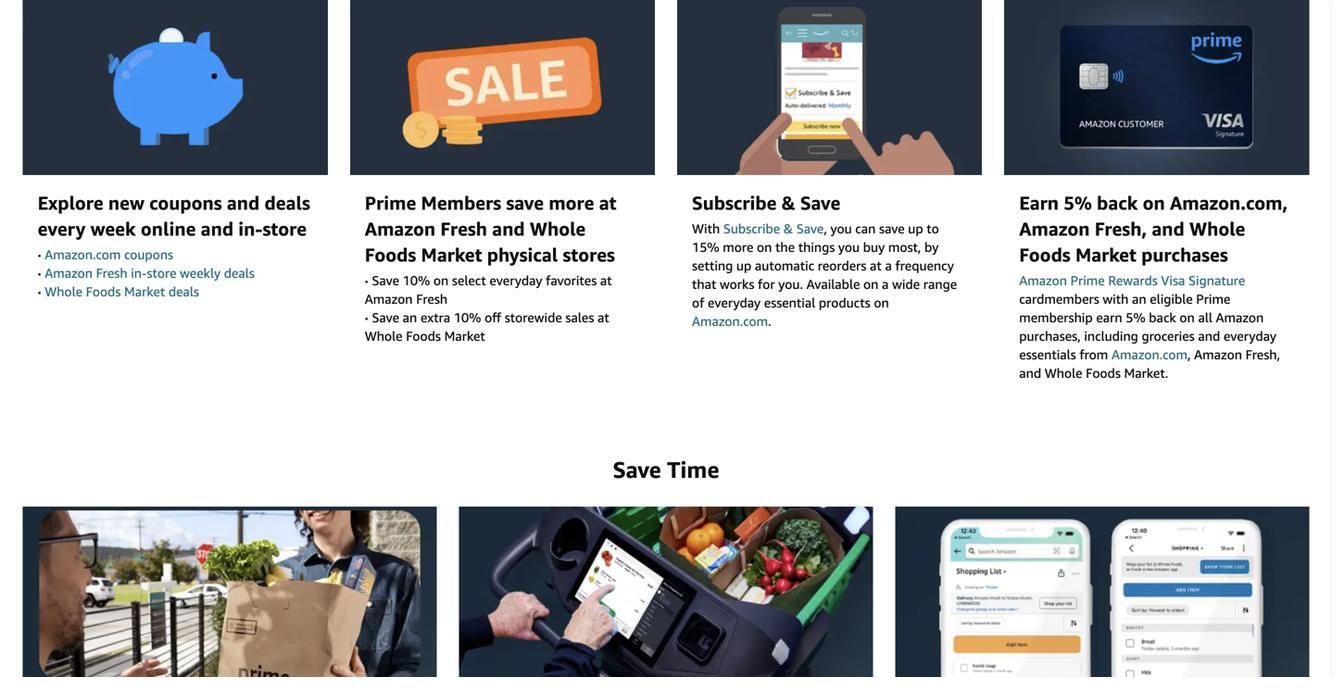Task type: describe. For each thing, give the bounding box(es) containing it.
purchases
[[1141, 244, 1228, 266]]

1 vertical spatial &
[[784, 221, 793, 236]]

0 horizontal spatial store
[[147, 265, 176, 281]]

the
[[775, 239, 795, 255]]

on inside earn 5% back on amazon.com, amazon fresh, and whole foods market purchases
[[1143, 192, 1165, 214]]

amazon inside explore new coupons and deals every week online and in-store · amazon.com coupons · amazon fresh in-store weekly deals · whole foods market deals
[[45, 265, 93, 281]]

market inside explore new coupons and deals every week online and in-store · amazon.com coupons · amazon fresh in-store weekly deals · whole foods market deals
[[124, 284, 165, 299]]

subscribe & save
[[692, 192, 841, 214]]

signature
[[1189, 273, 1245, 288]]

explore new coupons and deals every week online and in-store · amazon.com coupons · amazon fresh in-store weekly deals · whole foods market deals
[[38, 192, 310, 299]]

1 vertical spatial amazon.com link
[[1112, 347, 1188, 362]]

everyday inside "prime members save more at amazon fresh and whole foods market physical stores · save 10% on select everyday favorites at amazon fresh · save an extra 10% off storewide sales at whole foods market"
[[489, 273, 542, 288]]

visa
[[1161, 273, 1185, 288]]

more inside , you can save up to 15% more on the things you buy most, by setting up automatic reorders at a frequency that works for you. available on a wide range of everyday essential products on amazon.com .
[[723, 239, 753, 255]]

0 horizontal spatial 10%
[[403, 273, 430, 288]]

time
[[667, 456, 719, 483]]

explore new coupons and deals every week online and in-store image
[[23, 0, 328, 175]]

0 vertical spatial fresh
[[440, 218, 487, 240]]

at inside , you can save up to 15% more on the things you buy most, by setting up automatic reorders at a frequency that works for you. available on a wide range of everyday essential products on amazon.com .
[[870, 258, 882, 273]]

1 vertical spatial you
[[838, 239, 860, 255]]

fresh inside explore new coupons and deals every week online and in-store · amazon.com coupons · amazon fresh in-store weekly deals · whole foods market deals
[[96, 265, 127, 281]]

automatic
[[755, 258, 814, 273]]

works
[[720, 277, 754, 292]]

with subscribe & save
[[692, 221, 824, 236]]

an inside the amazon prime rewards visa signature cardmembers with an eligible prime membership earn 5% back on all amazon purchases, including groceries and everyday essentials from
[[1132, 291, 1147, 307]]

amazon inside , amazon fresh, and whole foods market.
[[1194, 347, 1242, 362]]

membership
[[1019, 310, 1093, 325]]

week
[[90, 218, 136, 240]]

available
[[806, 277, 860, 292]]

an inside "prime members save more at amazon fresh and whole foods market physical stores · save 10% on select everyday favorites at amazon fresh · save an extra 10% off storewide sales at whole foods market"
[[403, 310, 417, 325]]

, you can save up to 15% more on the things you buy most, by setting up automatic reorders at a frequency that works for you. available on a wide range of everyday essential products on amazon.com .
[[692, 221, 957, 329]]

amazon prime rewards visa signature link
[[1019, 273, 1245, 288]]

off
[[485, 310, 501, 325]]

whole inside explore new coupons and deals every week online and in-store · amazon.com coupons · amazon fresh in-store weekly deals · whole foods market deals
[[45, 284, 82, 299]]

extra
[[421, 310, 450, 325]]

select
[[452, 273, 486, 288]]

earn 5% back on amazon.com, amazon fresh, and whole foods market purchases
[[1019, 192, 1288, 266]]

for
[[758, 277, 775, 292]]

essentials
[[1019, 347, 1076, 362]]

most,
[[888, 239, 921, 255]]

0 vertical spatial a
[[885, 258, 892, 273]]

can
[[855, 221, 876, 236]]

alexa shopping list & order ahead image
[[895, 507, 1309, 677]]

back inside earn 5% back on amazon.com, amazon fresh, and whole foods market purchases
[[1097, 192, 1138, 214]]

everyday inside , you can save up to 15% more on the things you buy most, by setting up automatic reorders at a frequency that works for you. available on a wide range of everyday essential products on amazon.com .
[[708, 295, 761, 310]]

market inside earn 5% back on amazon.com, amazon fresh, and whole foods market purchases
[[1075, 244, 1137, 266]]

groceries
[[1142, 328, 1195, 344]]

you.
[[778, 277, 803, 292]]

1 horizontal spatial deals
[[224, 265, 255, 281]]

amazon fresh in-store weekly deals link
[[45, 265, 255, 281]]

on up products
[[863, 277, 879, 292]]

back inside the amazon prime rewards visa signature cardmembers with an eligible prime membership earn 5% back on all amazon purchases, including groceries and everyday essentials from
[[1149, 310, 1176, 325]]

0 vertical spatial coupons
[[149, 192, 222, 214]]

2 horizontal spatial amazon.com
[[1112, 347, 1188, 362]]

1 vertical spatial coupons
[[124, 247, 173, 262]]

earn
[[1096, 310, 1122, 325]]

subscribe & save image
[[677, 0, 982, 175]]

wide
[[892, 277, 920, 292]]

favorites
[[546, 273, 597, 288]]

0 vertical spatial store
[[263, 218, 307, 240]]

members
[[421, 192, 501, 214]]

physical
[[487, 244, 558, 266]]

essentials you need, delivered today image
[[23, 507, 437, 677]]

1 horizontal spatial 10%
[[454, 310, 481, 325]]

amazon inside earn 5% back on amazon.com, amazon fresh, and whole foods market purchases
[[1019, 218, 1090, 240]]

products
[[819, 295, 870, 310]]

amazon prime rewards visa signature cardmembers with an eligible prime membership earn 5% back on all amazon purchases, including groceries and everyday essentials from
[[1019, 273, 1277, 362]]

with
[[1103, 291, 1129, 307]]

market up select
[[421, 244, 482, 266]]

foods inside , amazon fresh, and whole foods market.
[[1086, 365, 1121, 381]]

2 horizontal spatial prime
[[1196, 291, 1231, 307]]

online
[[141, 218, 196, 240]]

amazon.com coupons link
[[45, 247, 173, 262]]

on right products
[[874, 295, 889, 310]]

whole inside , amazon fresh, and whole foods market.
[[1045, 365, 1082, 381]]

frequency
[[895, 258, 954, 273]]

on inside "prime members save more at amazon fresh and whole foods market physical stores · save 10% on select everyday favorites at amazon fresh · save an extra 10% off storewide sales at whole foods market"
[[433, 273, 449, 288]]

prime members save more at amazon fresh and whole foods market physical stores · save 10% on select everyday favorites at amazon fresh · save an extra 10% off storewide sales at whole foods market
[[365, 192, 617, 344]]



Task type: locate. For each thing, give the bounding box(es) containing it.
1 vertical spatial 10%
[[454, 310, 481, 325]]

1 vertical spatial save
[[879, 221, 905, 236]]

0 horizontal spatial deals
[[168, 284, 199, 299]]

1 horizontal spatial more
[[723, 239, 753, 255]]

1 vertical spatial store
[[147, 265, 176, 281]]

up
[[908, 221, 923, 236], [736, 258, 752, 273]]

everyday inside the amazon prime rewards visa signature cardmembers with an eligible prime membership earn 5% back on all amazon purchases, including groceries and everyday essentials from
[[1224, 328, 1277, 344]]

1 vertical spatial fresh,
[[1246, 347, 1280, 362]]

coupons up online
[[149, 192, 222, 214]]

subscribe
[[692, 192, 777, 214], [723, 221, 780, 236]]

1 horizontal spatial fresh,
[[1246, 347, 1280, 362]]

up left to
[[908, 221, 923, 236]]

0 vertical spatial 10%
[[403, 273, 430, 288]]

including
[[1084, 328, 1138, 344]]

fresh, inside earn 5% back on amazon.com, amazon fresh, and whole foods market purchases
[[1095, 218, 1147, 240]]

0 vertical spatial back
[[1097, 192, 1138, 214]]

things
[[798, 239, 835, 255]]

whole
[[530, 218, 586, 240], [1189, 218, 1245, 240], [45, 284, 82, 299], [365, 328, 403, 344], [1045, 365, 1082, 381]]

skip the checkout line at the store image
[[459, 507, 873, 677]]

on left all
[[1180, 310, 1195, 325]]

amazon.com link
[[692, 314, 768, 329], [1112, 347, 1188, 362]]

1 vertical spatial a
[[882, 277, 889, 292]]

1 vertical spatial subscribe
[[723, 221, 780, 236]]

1 horizontal spatial an
[[1132, 291, 1147, 307]]

save
[[800, 192, 841, 214], [796, 221, 824, 236], [372, 273, 399, 288], [372, 310, 399, 325], [613, 456, 661, 483]]

2 vertical spatial amazon.com
[[1112, 347, 1188, 362]]

fresh up extra
[[416, 291, 448, 307]]

amazon.com inside explore new coupons and deals every week online and in-store · amazon.com coupons · amazon fresh in-store weekly deals · whole foods market deals
[[45, 247, 121, 262]]

, down groceries
[[1188, 347, 1191, 362]]

&
[[782, 192, 795, 214], [784, 221, 793, 236]]

an
[[1132, 291, 1147, 307], [403, 310, 417, 325]]

everyday down the signature
[[1224, 328, 1277, 344]]

back up groceries
[[1149, 310, 1176, 325]]

weekly
[[180, 265, 221, 281]]

1 horizontal spatial store
[[263, 218, 307, 240]]

0 vertical spatial more
[[549, 192, 594, 214]]

fresh down members
[[440, 218, 487, 240]]

subscribe & save link
[[723, 221, 824, 236]]

on left select
[[433, 273, 449, 288]]

1 vertical spatial deals
[[224, 265, 255, 281]]

by
[[925, 239, 939, 255]]

prime inside "prime members save more at amazon fresh and whole foods market physical stores · save 10% on select everyday favorites at amazon fresh · save an extra 10% off storewide sales at whole foods market"
[[365, 192, 416, 214]]

subscribe up with subscribe & save
[[692, 192, 777, 214]]

prime members save more at amazon fresh and whole foods market physical stores image
[[350, 0, 655, 175]]

everyday
[[489, 273, 542, 288], [708, 295, 761, 310], [1224, 328, 1277, 344]]

of
[[692, 295, 704, 310]]

all
[[1198, 310, 1212, 325]]

you left can
[[830, 221, 852, 236]]

0 horizontal spatial amazon.com
[[45, 247, 121, 262]]

0 horizontal spatial ,
[[824, 221, 827, 236]]

5% inside earn 5% back on amazon.com, amazon fresh, and whole foods market purchases
[[1064, 192, 1092, 214]]

0 horizontal spatial everyday
[[489, 273, 542, 288]]

more
[[549, 192, 594, 214], [723, 239, 753, 255]]

foods inside explore new coupons and deals every week online and in-store · amazon.com coupons · amazon fresh in-store weekly deals · whole foods market deals
[[86, 284, 121, 299]]

market up amazon prime rewards visa signature link
[[1075, 244, 1137, 266]]

a
[[885, 258, 892, 273], [882, 277, 889, 292]]

amazon.com link up market.
[[1112, 347, 1188, 362]]

range
[[923, 277, 957, 292]]

subscribe down subscribe & save
[[723, 221, 780, 236]]

1 horizontal spatial save
[[879, 221, 905, 236]]

prime up with
[[1071, 273, 1105, 288]]

amazon.com,
[[1170, 192, 1288, 214]]

eligible
[[1150, 291, 1193, 307]]

that
[[692, 277, 716, 292]]

amazon.com down every
[[45, 247, 121, 262]]

an down rewards
[[1132, 291, 1147, 307]]

up up works
[[736, 258, 752, 273]]

whole inside earn 5% back on amazon.com, amazon fresh, and whole foods market purchases
[[1189, 218, 1245, 240]]

1 vertical spatial more
[[723, 239, 753, 255]]

in- right online
[[238, 218, 263, 240]]

0 vertical spatial amazon.com link
[[692, 314, 768, 329]]

coupons up amazon fresh in-store weekly deals link
[[124, 247, 173, 262]]

fresh down the amazon.com coupons link
[[96, 265, 127, 281]]

you up reorders
[[838, 239, 860, 255]]

.
[[768, 314, 771, 329]]

at
[[599, 192, 617, 214], [870, 258, 882, 273], [600, 273, 612, 288], [597, 310, 609, 325]]

10% left off
[[454, 310, 481, 325]]

at down 'stores'
[[600, 273, 612, 288]]

1 horizontal spatial ,
[[1188, 347, 1191, 362]]

0 horizontal spatial back
[[1097, 192, 1138, 214]]

, up things
[[824, 221, 827, 236]]

0 vertical spatial an
[[1132, 291, 1147, 307]]

an left extra
[[403, 310, 417, 325]]

0 horizontal spatial amazon.com link
[[692, 314, 768, 329]]

15%
[[692, 239, 719, 255]]

market down off
[[444, 328, 485, 344]]

market
[[421, 244, 482, 266], [1075, 244, 1137, 266], [124, 284, 165, 299], [444, 328, 485, 344]]

reorders
[[818, 258, 867, 273]]

with
[[692, 221, 720, 236]]

whole foods market deals link
[[45, 284, 199, 299]]

0 horizontal spatial prime
[[365, 192, 416, 214]]

2 vertical spatial prime
[[1196, 291, 1231, 307]]

5% inside the amazon prime rewards visa signature cardmembers with an eligible prime membership earn 5% back on all amazon purchases, including groceries and everyday essentials from
[[1126, 310, 1146, 325]]

1 vertical spatial amazon.com
[[692, 314, 768, 329]]

everyday down physical
[[489, 273, 542, 288]]

stores
[[563, 244, 615, 266]]

1 vertical spatial fresh
[[96, 265, 127, 281]]

a left wide
[[882, 277, 889, 292]]

amazon
[[365, 218, 436, 240], [1019, 218, 1090, 240], [45, 265, 93, 281], [1019, 273, 1067, 288], [365, 291, 413, 307], [1216, 310, 1264, 325], [1194, 347, 1242, 362]]

1 vertical spatial back
[[1149, 310, 1176, 325]]

0 horizontal spatial save
[[506, 192, 544, 214]]

save
[[506, 192, 544, 214], [879, 221, 905, 236]]

foods inside earn 5% back on amazon.com, amazon fresh, and whole foods market purchases
[[1019, 244, 1071, 266]]

0 horizontal spatial in-
[[131, 265, 147, 281]]

1 vertical spatial up
[[736, 258, 752, 273]]

10% up extra
[[403, 273, 430, 288]]

sales
[[565, 310, 594, 325]]

save up physical
[[506, 192, 544, 214]]

0 horizontal spatial an
[[403, 310, 417, 325]]

deals
[[264, 192, 310, 214], [224, 265, 255, 281], [168, 284, 199, 299]]

amazon.com link down of
[[692, 314, 768, 329]]

5%
[[1064, 192, 1092, 214], [1126, 310, 1146, 325]]

1 horizontal spatial 5%
[[1126, 310, 1146, 325]]

every
[[38, 218, 86, 240]]

save inside "prime members save more at amazon fresh and whole foods market physical stores · save 10% on select everyday favorites at amazon fresh · save an extra 10% off storewide sales at whole foods market"
[[506, 192, 544, 214]]

prime down the signature
[[1196, 291, 1231, 307]]

0 vertical spatial you
[[830, 221, 852, 236]]

1 vertical spatial ,
[[1188, 347, 1191, 362]]

1 horizontal spatial back
[[1149, 310, 1176, 325]]

amazon.com up market.
[[1112, 347, 1188, 362]]

0 horizontal spatial up
[[736, 258, 752, 273]]

prime left members
[[365, 192, 416, 214]]

on down with subscribe & save
[[757, 239, 772, 255]]

back right earn
[[1097, 192, 1138, 214]]

and
[[227, 192, 260, 214], [201, 218, 233, 240], [492, 218, 525, 240], [1152, 218, 1185, 240], [1198, 328, 1220, 344], [1019, 365, 1041, 381]]

and inside , amazon fresh, and whole foods market.
[[1019, 365, 1041, 381]]

everyday down works
[[708, 295, 761, 310]]

& up subscribe & save 'link'
[[782, 192, 795, 214]]

amazon.com inside , you can save up to 15% more on the things you buy most, by setting up automatic reorders at a frequency that works for you. available on a wide range of everyday essential products on amazon.com .
[[692, 314, 768, 329]]

cardmembers
[[1019, 291, 1099, 307]]

on inside the amazon prime rewards visa signature cardmembers with an eligible prime membership earn 5% back on all amazon purchases, including groceries and everyday essentials from
[[1180, 310, 1195, 325]]

1 vertical spatial everyday
[[708, 295, 761, 310]]

1 horizontal spatial in-
[[238, 218, 263, 240]]

0 vertical spatial deals
[[264, 192, 310, 214]]

save up "most,"
[[879, 221, 905, 236]]

0 vertical spatial save
[[506, 192, 544, 214]]

on up purchases
[[1143, 192, 1165, 214]]

1 horizontal spatial amazon.com link
[[1112, 347, 1188, 362]]

1 horizontal spatial up
[[908, 221, 923, 236]]

2 horizontal spatial deals
[[264, 192, 310, 214]]

earn 5% back on amazon.com, amazon fresh, and whole foods market purchases image
[[1004, 0, 1309, 175]]

back
[[1097, 192, 1138, 214], [1149, 310, 1176, 325]]

fresh
[[440, 218, 487, 240], [96, 265, 127, 281], [416, 291, 448, 307]]

amazon.com down of
[[692, 314, 768, 329]]

setting
[[692, 258, 733, 273]]

in-
[[238, 218, 263, 240], [131, 265, 147, 281]]

10%
[[403, 273, 430, 288], [454, 310, 481, 325]]

2 horizontal spatial everyday
[[1224, 328, 1277, 344]]

market.
[[1124, 365, 1168, 381]]

essential
[[764, 295, 815, 310]]

new
[[108, 192, 144, 214]]

0 vertical spatial &
[[782, 192, 795, 214]]

, for you
[[824, 221, 827, 236]]

fresh, inside , amazon fresh, and whole foods market.
[[1246, 347, 1280, 362]]

storewide
[[505, 310, 562, 325]]

fresh,
[[1095, 218, 1147, 240], [1246, 347, 1280, 362]]

1 vertical spatial in-
[[131, 265, 147, 281]]

in- up whole foods market deals link
[[131, 265, 147, 281]]

coupons
[[149, 192, 222, 214], [124, 247, 173, 262]]

a down "most,"
[[885, 258, 892, 273]]

1 vertical spatial 5%
[[1126, 310, 1146, 325]]

more down with subscribe & save
[[723, 239, 753, 255]]

prime
[[365, 192, 416, 214], [1071, 273, 1105, 288], [1196, 291, 1231, 307]]

0 horizontal spatial 5%
[[1064, 192, 1092, 214]]

,
[[824, 221, 827, 236], [1188, 347, 1191, 362]]

0 vertical spatial everyday
[[489, 273, 542, 288]]

earn
[[1019, 192, 1059, 214]]

and inside earn 5% back on amazon.com, amazon fresh, and whole foods market purchases
[[1152, 218, 1185, 240]]

more inside "prime members save more at amazon fresh and whole foods market physical stores · save 10% on select everyday favorites at amazon fresh · save an extra 10% off storewide sales at whole foods market"
[[549, 192, 594, 214]]

amazon.com
[[45, 247, 121, 262], [692, 314, 768, 329], [1112, 347, 1188, 362]]

more up 'stores'
[[549, 192, 594, 214]]

and inside the amazon prime rewards visa signature cardmembers with an eligible prime membership earn 5% back on all amazon purchases, including groceries and everyday essentials from
[[1198, 328, 1220, 344]]

save time
[[613, 456, 719, 483]]

0 vertical spatial in-
[[238, 218, 263, 240]]

and inside "prime members save more at amazon fresh and whole foods market physical stores · save 10% on select everyday favorites at amazon fresh · save an extra 10% off storewide sales at whole foods market"
[[492, 218, 525, 240]]

1 horizontal spatial everyday
[[708, 295, 761, 310]]

2 vertical spatial fresh
[[416, 291, 448, 307]]

at down the buy
[[870, 258, 882, 273]]

0 vertical spatial 5%
[[1064, 192, 1092, 214]]

explore
[[38, 192, 103, 214]]

1 vertical spatial an
[[403, 310, 417, 325]]

at up 'stores'
[[599, 192, 617, 214]]

on
[[1143, 192, 1165, 214], [757, 239, 772, 255], [433, 273, 449, 288], [863, 277, 879, 292], [874, 295, 889, 310], [1180, 310, 1195, 325]]

foods
[[365, 244, 416, 266], [1019, 244, 1071, 266], [86, 284, 121, 299], [406, 328, 441, 344], [1086, 365, 1121, 381]]

0 vertical spatial fresh,
[[1095, 218, 1147, 240]]

, for amazon
[[1188, 347, 1191, 362]]

from
[[1080, 347, 1108, 362]]

store
[[263, 218, 307, 240], [147, 265, 176, 281]]

0 vertical spatial amazon.com
[[45, 247, 121, 262]]

, inside , you can save up to 15% more on the things you buy most, by setting up automatic reorders at a frequency that works for you. available on a wide range of everyday essential products on amazon.com .
[[824, 221, 827, 236]]

1 vertical spatial prime
[[1071, 273, 1105, 288]]

& up the the
[[784, 221, 793, 236]]

1 horizontal spatial prime
[[1071, 273, 1105, 288]]

2 vertical spatial deals
[[168, 284, 199, 299]]

0 vertical spatial prime
[[365, 192, 416, 214]]

0 vertical spatial subscribe
[[692, 192, 777, 214]]

·
[[38, 247, 41, 262], [38, 265, 41, 281], [365, 273, 368, 288], [38, 284, 41, 299], [365, 310, 368, 325]]

market down amazon fresh in-store weekly deals link
[[124, 284, 165, 299]]

0 vertical spatial ,
[[824, 221, 827, 236]]

0 vertical spatial up
[[908, 221, 923, 236]]

, inside , amazon fresh, and whole foods market.
[[1188, 347, 1191, 362]]

buy
[[863, 239, 885, 255]]

to
[[927, 221, 939, 236]]

1 horizontal spatial amazon.com
[[692, 314, 768, 329]]

at right sales at the top left
[[597, 310, 609, 325]]

rewards
[[1108, 273, 1158, 288]]

0 horizontal spatial more
[[549, 192, 594, 214]]

, amazon fresh, and whole foods market.
[[1019, 347, 1280, 381]]

0 horizontal spatial fresh,
[[1095, 218, 1147, 240]]

2 vertical spatial everyday
[[1224, 328, 1277, 344]]

purchases,
[[1019, 328, 1081, 344]]

save inside , you can save up to 15% more on the things you buy most, by setting up automatic reorders at a frequency that works for you. available on a wide range of everyday essential products on amazon.com .
[[879, 221, 905, 236]]



Task type: vqa. For each thing, say whether or not it's contained in the screenshot.
the bottom Fresh
yes



